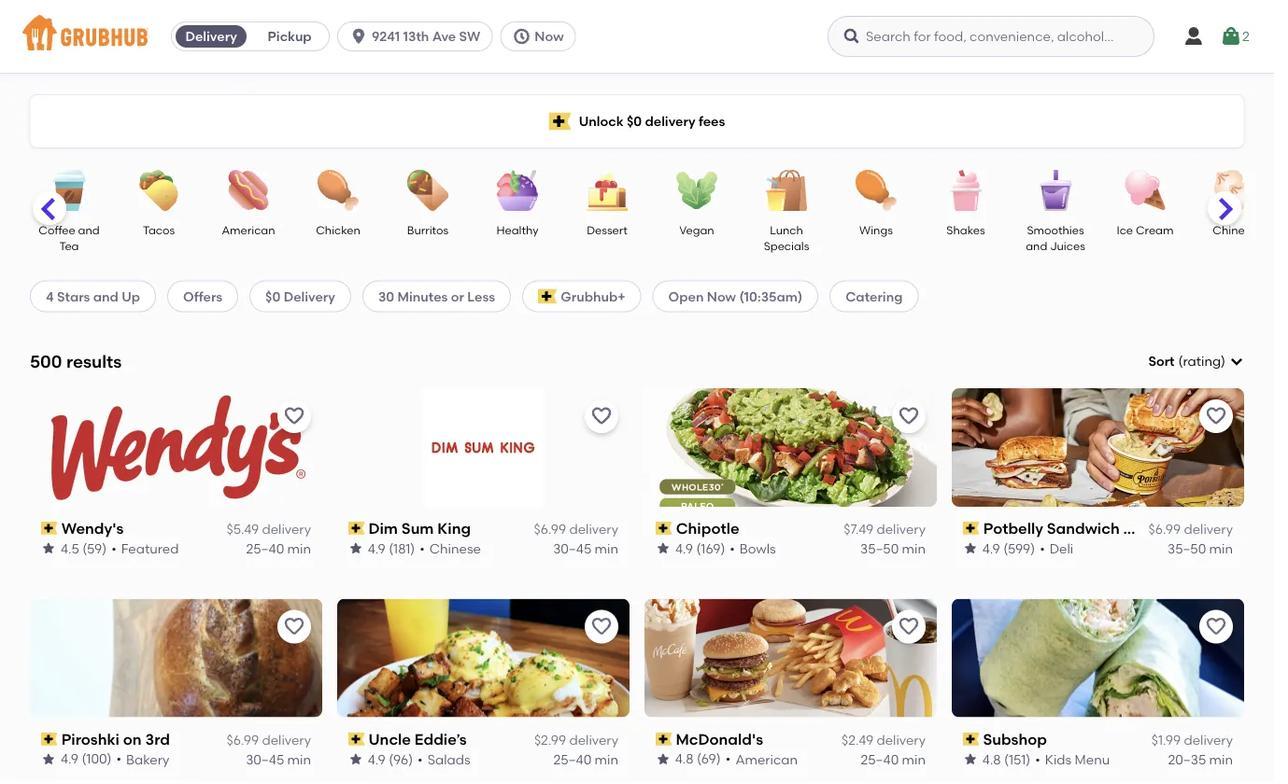 Task type: locate. For each thing, give the bounding box(es) containing it.
0 horizontal spatial 35–50
[[860, 541, 899, 557]]

2 save this restaurant image from the top
[[283, 616, 305, 639]]

• right (169)
[[730, 541, 735, 557]]

0 vertical spatial american
[[222, 223, 275, 237]]

and down smoothies on the right top of page
[[1026, 240, 1047, 253]]

0 horizontal spatial 30–45
[[246, 752, 284, 768]]

1 horizontal spatial $6.99
[[534, 522, 566, 538]]

4.9 left (169)
[[675, 541, 693, 557]]

0 horizontal spatial $6.99 delivery
[[227, 733, 311, 749]]

delivery for chipotle
[[877, 522, 926, 538]]

star icon image left 4.9 (169)
[[656, 541, 671, 556]]

star icon image left 4.8 (151)
[[963, 752, 978, 767]]

grubhub plus flag logo image for grubhub+
[[538, 289, 557, 304]]

• right the (96)
[[418, 752, 423, 768]]

none field containing sort
[[1148, 352, 1244, 371]]

delivery for mcdonald's
[[877, 733, 926, 749]]

ice cream image
[[1113, 170, 1178, 211]]

1 4.8 from the left
[[675, 752, 694, 768]]

grubhub plus flag logo image for unlock $0 delivery fees
[[549, 113, 571, 130]]

• down dim sum king
[[420, 541, 425, 557]]

0 horizontal spatial american
[[222, 223, 275, 237]]

0 vertical spatial grubhub plus flag logo image
[[549, 113, 571, 130]]

25–40 min down $5.49 delivery
[[246, 541, 311, 557]]

svg image inside now button
[[512, 27, 531, 46]]

subscription pass image left the subshop
[[963, 733, 980, 746]]

up
[[122, 288, 140, 304]]

$6.99 delivery for potbelly sandwich works
[[1149, 522, 1233, 538]]

25–40
[[246, 541, 284, 557], [553, 752, 592, 768], [861, 752, 899, 768]]

delivery left pickup button
[[185, 28, 237, 44]]

4.8 for subshop
[[983, 752, 1001, 768]]

1 vertical spatial grubhub plus flag logo image
[[538, 289, 557, 304]]

(169)
[[696, 541, 725, 557]]

4.8 left (69)
[[675, 752, 694, 768]]

4.9 (96)
[[368, 752, 413, 768]]

subscription pass image left piroshki
[[41, 733, 58, 746]]

20–35
[[1168, 752, 1206, 768]]

$0 right unlock
[[627, 113, 642, 129]]

kids
[[1045, 752, 1072, 768]]

min
[[287, 541, 311, 557], [595, 541, 618, 557], [902, 541, 926, 557], [1209, 541, 1233, 557], [287, 752, 311, 768], [595, 752, 618, 768], [902, 752, 926, 768], [1209, 752, 1233, 768]]

1 vertical spatial 30–45
[[246, 752, 284, 768]]

save this restaurant button for chipotle
[[892, 400, 926, 433]]

$6.99 delivery
[[534, 522, 618, 538], [1149, 522, 1233, 538], [227, 733, 311, 749]]

min for wendy's
[[287, 541, 311, 557]]

4.9 (599)
[[983, 541, 1035, 557]]

save this restaurant image for uncle eddie's
[[590, 616, 613, 639]]

now button
[[500, 21, 583, 51]]

unlock
[[579, 113, 624, 129]]

None field
[[1148, 352, 1244, 371]]

0 horizontal spatial chinese
[[430, 541, 481, 557]]

3rd
[[145, 731, 170, 749]]

save this restaurant image
[[590, 405, 613, 428], [898, 405, 920, 428], [1205, 405, 1227, 428], [590, 616, 613, 639], [898, 616, 920, 639], [1205, 616, 1227, 639]]

grubhub plus flag logo image left unlock
[[549, 113, 571, 130]]

30–45 min for dim sum king
[[553, 541, 618, 557]]

25–40 for mcdonald's
[[861, 752, 899, 768]]

svg image inside the 2 button
[[1220, 25, 1242, 48]]

star icon image
[[41, 541, 56, 556], [348, 541, 363, 556], [656, 541, 671, 556], [963, 541, 978, 556], [41, 752, 56, 767], [348, 752, 363, 767], [656, 752, 671, 767], [963, 752, 978, 767]]

subscription pass image for wendy's
[[41, 522, 58, 535]]

25–40 down $2.49 delivery
[[861, 752, 899, 768]]

• for dim sum king
[[420, 541, 425, 557]]

0 horizontal spatial subscription pass image
[[656, 733, 672, 746]]

• down piroshki on 3rd
[[116, 752, 121, 768]]

1 horizontal spatial svg image
[[1183, 25, 1205, 48]]

(181)
[[389, 541, 415, 557]]

0 vertical spatial now
[[535, 28, 564, 44]]

0 horizontal spatial 25–40
[[246, 541, 284, 557]]

and left up
[[93, 288, 118, 304]]

dim sum king logo image
[[424, 388, 543, 507]]

svg image
[[1183, 25, 1205, 48], [843, 27, 861, 46]]

•
[[111, 541, 116, 557], [420, 541, 425, 557], [730, 541, 735, 557], [1040, 541, 1045, 557], [116, 752, 121, 768], [418, 752, 423, 768], [726, 752, 731, 768], [1035, 752, 1041, 768]]

now right the sw
[[535, 28, 564, 44]]

1 horizontal spatial subscription pass image
[[963, 733, 980, 746]]

1 horizontal spatial 35–50 min
[[1168, 541, 1233, 557]]

35–50 min down the $7.49 delivery
[[860, 541, 926, 557]]

save this restaurant image for subshop
[[1205, 616, 1227, 639]]

0 horizontal spatial 4.8
[[675, 752, 694, 768]]

on
[[123, 731, 142, 749]]

$0
[[627, 113, 642, 129], [265, 288, 281, 304]]

subscription pass image left mcdonald's
[[656, 733, 672, 746]]

mcdonald's logo image
[[645, 599, 937, 718]]

4.9 left (599) at bottom
[[983, 541, 1000, 557]]

main navigation navigation
[[0, 0, 1274, 73]]

healthy image
[[485, 170, 550, 211]]

1 vertical spatial now
[[707, 288, 736, 304]]

piroshki on 3rd logo image
[[30, 599, 322, 718]]

0 vertical spatial delivery
[[185, 28, 237, 44]]

• kids menu
[[1035, 752, 1110, 768]]

american down mcdonald's
[[736, 752, 798, 768]]

ice
[[1117, 223, 1133, 237]]

and inside "smoothies and juices"
[[1026, 240, 1047, 253]]

save this restaurant button for potbelly sandwich works
[[1199, 400, 1233, 433]]

1 horizontal spatial 25–40 min
[[553, 752, 618, 768]]

dessert image
[[574, 170, 640, 211]]

0 horizontal spatial now
[[535, 28, 564, 44]]

1 35–50 min from the left
[[860, 541, 926, 557]]

potbelly
[[983, 520, 1043, 538]]

specials
[[764, 240, 809, 253]]

grubhub plus flag logo image
[[549, 113, 571, 130], [538, 289, 557, 304]]

subscription pass image left wendy's in the left of the page
[[41, 522, 58, 535]]

chicken
[[316, 223, 360, 237]]

2 35–50 min from the left
[[1168, 541, 1233, 557]]

(96)
[[389, 752, 413, 768]]

subscription pass image for piroshki on 3rd
[[41, 733, 58, 746]]

4.9 for piroshki on 3rd
[[61, 752, 79, 768]]

$2.49
[[842, 733, 873, 749]]

subscription pass image left uncle
[[348, 733, 365, 746]]

2 horizontal spatial $6.99
[[1149, 522, 1181, 538]]

piroshki on 3rd
[[61, 731, 170, 749]]

0 horizontal spatial 30–45 min
[[246, 752, 311, 768]]

0 vertical spatial chinese
[[1213, 223, 1257, 237]]

star icon image left 4.9 (181)
[[348, 541, 363, 556]]

$0 right offers
[[265, 288, 281, 304]]

save this restaurant image for dim sum king
[[590, 405, 613, 428]]

delivery for wendy's
[[262, 522, 311, 538]]

1 horizontal spatial $6.99 delivery
[[534, 522, 618, 538]]

35–50 min down works
[[1168, 541, 1233, 557]]

• right (151)
[[1035, 752, 1041, 768]]

svg image inside 9241 13th ave sw button
[[349, 27, 368, 46]]

1 vertical spatial save this restaurant image
[[283, 616, 305, 639]]

wings
[[859, 223, 893, 237]]

500
[[30, 351, 62, 372]]

• left the "deli"
[[1040, 541, 1045, 557]]

star icon image left 4.9 (599)
[[963, 541, 978, 556]]

$7.49 delivery
[[844, 522, 926, 538]]

tacos image
[[126, 170, 191, 211]]

(599)
[[1004, 541, 1035, 557]]

star icon image left the 4.9 (100)
[[41, 752, 56, 767]]

and up tea
[[78, 223, 100, 237]]

4.8
[[675, 752, 694, 768], [983, 752, 1001, 768]]

1 horizontal spatial 30–45 min
[[553, 541, 618, 557]]

now right open
[[707, 288, 736, 304]]

4.9 for dim sum king
[[368, 541, 386, 557]]

1 horizontal spatial 35–50
[[1168, 541, 1206, 557]]

burritos
[[407, 223, 449, 237]]

0 horizontal spatial $6.99
[[227, 733, 259, 749]]

save this restaurant image for potbelly sandwich works
[[1205, 405, 1227, 428]]

1 35–50 from the left
[[860, 541, 899, 557]]

subscription pass image for uncle eddie's
[[348, 733, 365, 746]]

9241 13th ave sw button
[[337, 21, 500, 51]]

1 horizontal spatial 30–45
[[553, 541, 592, 557]]

0 horizontal spatial svg image
[[843, 27, 861, 46]]

star icon image left "4.8 (69)"
[[656, 752, 671, 767]]

$5.49
[[227, 522, 259, 538]]

delivery
[[185, 28, 237, 44], [284, 288, 335, 304]]

4.9 down dim
[[368, 541, 386, 557]]

$6.99 for works
[[1149, 522, 1181, 538]]

1 subscription pass image from the left
[[656, 733, 672, 746]]

25–40 min for mcdonald's
[[861, 752, 926, 768]]

4.5 (59)
[[61, 541, 107, 557]]

subscription pass image
[[656, 733, 672, 746], [963, 733, 980, 746]]

2 button
[[1220, 20, 1250, 53]]

star icon image left 4.9 (96)
[[348, 752, 363, 767]]

subscription pass image left dim
[[348, 522, 365, 535]]

35–50 for potbelly sandwich works
[[1168, 541, 1206, 557]]

0 vertical spatial 30–45 min
[[553, 541, 618, 557]]

and inside coffee and tea
[[78, 223, 100, 237]]

Search for food, convenience, alcohol... search field
[[828, 16, 1155, 57]]

$7.49
[[844, 522, 873, 538]]

deli
[[1050, 541, 1074, 557]]

25–40 min down $2.99 delivery on the bottom left of the page
[[553, 752, 618, 768]]

25–40 min down $2.49 delivery
[[861, 752, 926, 768]]

0 vertical spatial $0
[[627, 113, 642, 129]]

star icon image for wendy's
[[41, 541, 56, 556]]

$6.99
[[534, 522, 566, 538], [1149, 522, 1181, 538], [227, 733, 259, 749]]

2 horizontal spatial $6.99 delivery
[[1149, 522, 1233, 538]]

min for dim sum king
[[595, 541, 618, 557]]

(100)
[[82, 752, 112, 768]]

uncle eddie's
[[369, 731, 467, 749]]

0 horizontal spatial 35–50 min
[[860, 541, 926, 557]]

chipotle
[[676, 520, 739, 538]]

wendy's
[[61, 520, 124, 538]]

min for subshop
[[1209, 752, 1233, 768]]

2 horizontal spatial 25–40 min
[[861, 752, 926, 768]]

1 vertical spatial delivery
[[284, 288, 335, 304]]

4.9 (169)
[[675, 541, 725, 557]]

4.9 (100)
[[61, 752, 112, 768]]

4.5
[[61, 541, 79, 557]]

0 horizontal spatial 25–40 min
[[246, 541, 311, 557]]

delivery for subshop
[[1184, 733, 1233, 749]]

american down american image
[[222, 223, 275, 237]]

1 horizontal spatial american
[[736, 752, 798, 768]]

chinese down chinese image
[[1213, 223, 1257, 237]]

• right the (59) on the left
[[111, 541, 116, 557]]

2 subscription pass image from the left
[[963, 733, 980, 746]]

delivery for dim sum king
[[569, 522, 618, 538]]

and for smoothies and juices
[[1026, 240, 1047, 253]]

0 vertical spatial 30–45
[[553, 541, 592, 557]]

sort
[[1148, 354, 1175, 369]]

stars
[[57, 288, 90, 304]]

• right (69)
[[726, 752, 731, 768]]

save this restaurant image for wendy's
[[283, 405, 305, 428]]

35–50 down works
[[1168, 541, 1206, 557]]

4.8 left (151)
[[983, 752, 1001, 768]]

tea
[[59, 240, 79, 253]]

1 save this restaurant image from the top
[[283, 405, 305, 428]]

• for subshop
[[1035, 752, 1041, 768]]

subscription pass image left chipotle
[[656, 522, 672, 535]]

1 horizontal spatial 25–40
[[553, 752, 592, 768]]

2 horizontal spatial 25–40
[[861, 752, 899, 768]]

1 vertical spatial american
[[736, 752, 798, 768]]

lunch specials
[[764, 223, 809, 253]]

subscription pass image
[[41, 522, 58, 535], [348, 522, 365, 535], [656, 522, 672, 535], [963, 522, 980, 535], [41, 733, 58, 746], [348, 733, 365, 746]]

25–40 min for wendy's
[[246, 541, 311, 557]]

now
[[535, 28, 564, 44], [707, 288, 736, 304]]

delivery down chicken
[[284, 288, 335, 304]]

delivery inside button
[[185, 28, 237, 44]]

0 vertical spatial save this restaurant image
[[283, 405, 305, 428]]

1 horizontal spatial $0
[[627, 113, 642, 129]]

ave
[[432, 28, 456, 44]]

svg image
[[1220, 25, 1242, 48], [349, 27, 368, 46], [512, 27, 531, 46], [1229, 354, 1244, 369]]

subscription pass image for mcdonald's
[[656, 733, 672, 746]]

menu
[[1075, 752, 1110, 768]]

coffee and tea image
[[36, 170, 102, 211]]

chinese down king
[[430, 541, 481, 557]]

4 stars and up
[[46, 288, 140, 304]]

4.9 down uncle
[[368, 752, 386, 768]]

mcdonald's
[[676, 731, 763, 749]]

0 vertical spatial and
[[78, 223, 100, 237]]

svg image for now
[[512, 27, 531, 46]]

1 horizontal spatial now
[[707, 288, 736, 304]]

25–40 down $5.49 delivery
[[246, 541, 284, 557]]

30–45 min for piroshki on 3rd
[[246, 752, 311, 768]]

save this restaurant image
[[283, 405, 305, 428], [283, 616, 305, 639]]

1 horizontal spatial 4.8
[[983, 752, 1001, 768]]

0 horizontal spatial delivery
[[185, 28, 237, 44]]

25–40 down $2.99 delivery on the bottom left of the page
[[553, 752, 592, 768]]

delivery
[[645, 113, 696, 129], [262, 522, 311, 538], [569, 522, 618, 538], [877, 522, 926, 538], [1184, 522, 1233, 538], [262, 733, 311, 749], [569, 733, 618, 749], [877, 733, 926, 749], [1184, 733, 1233, 749]]

save this restaurant button for wendy's
[[277, 400, 311, 433]]

)
[[1221, 354, 1226, 369]]

1 vertical spatial 30–45 min
[[246, 752, 311, 768]]

subshop logo image
[[952, 599, 1244, 718]]

2 35–50 from the left
[[1168, 541, 1206, 557]]

subscription pass image left the potbelly
[[963, 522, 980, 535]]

35–50 min for chipotle
[[860, 541, 926, 557]]

• for mcdonald's
[[726, 752, 731, 768]]

subscription pass image for chipotle
[[656, 522, 672, 535]]

subscription pass image for potbelly sandwich works
[[963, 522, 980, 535]]

star icon image left 4.5
[[41, 541, 56, 556]]

2 4.8 from the left
[[983, 752, 1001, 768]]

1 vertical spatial $0
[[265, 288, 281, 304]]

30–45
[[553, 541, 592, 557], [246, 752, 284, 768]]

1 vertical spatial and
[[1026, 240, 1047, 253]]

4.9 left the (100)
[[61, 752, 79, 768]]

35–50 down the $7.49 delivery
[[860, 541, 899, 557]]

13th
[[403, 28, 429, 44]]

$2.49 delivery
[[842, 733, 926, 749]]

30–45 min
[[553, 541, 618, 557], [246, 752, 311, 768]]

$6.99 for king
[[534, 522, 566, 538]]

shakes image
[[933, 170, 999, 211]]

grubhub plus flag logo image left grubhub+
[[538, 289, 557, 304]]



Task type: vqa. For each thing, say whether or not it's contained in the screenshot.
$2.49 delivery
yes



Task type: describe. For each thing, give the bounding box(es) containing it.
featured
[[121, 541, 179, 557]]

min for uncle eddie's
[[595, 752, 618, 768]]

• bakery
[[116, 752, 169, 768]]

• chinese
[[420, 541, 481, 557]]

lunch specials image
[[754, 170, 819, 211]]

4.9 (181)
[[368, 541, 415, 557]]

shakes
[[947, 223, 985, 237]]

vegan
[[679, 223, 714, 237]]

open
[[668, 288, 704, 304]]

25–40 for uncle eddie's
[[553, 752, 592, 768]]

smoothies and juices image
[[1023, 170, 1088, 211]]

lunch
[[770, 223, 803, 237]]

burritos image
[[395, 170, 461, 211]]

35–50 min for potbelly sandwich works
[[1168, 541, 1233, 557]]

dim
[[369, 520, 398, 538]]

ice cream
[[1117, 223, 1174, 237]]

• featured
[[111, 541, 179, 557]]

wendy's logo image
[[30, 388, 322, 507]]

• for wendy's
[[111, 541, 116, 557]]

chipotle logo image
[[645, 388, 937, 507]]

svg image for 2
[[1220, 25, 1242, 48]]

$6.99 delivery for dim sum king
[[534, 522, 618, 538]]

eddie's
[[415, 731, 467, 749]]

• bowls
[[730, 541, 776, 557]]

min for potbelly sandwich works
[[1209, 541, 1233, 557]]

results
[[66, 351, 122, 372]]

chinese image
[[1202, 170, 1268, 211]]

now inside button
[[535, 28, 564, 44]]

cream
[[1136, 223, 1174, 237]]

• salads
[[418, 752, 471, 768]]

uncle eddie's logo image
[[337, 599, 630, 718]]

save this restaurant button for dim sum king
[[585, 400, 618, 433]]

500 results
[[30, 351, 122, 372]]

$5.49 delivery
[[227, 522, 311, 538]]

save this restaurant button for subshop
[[1199, 611, 1233, 644]]

4.9 for chipotle
[[675, 541, 693, 557]]

offers
[[183, 288, 222, 304]]

25–40 for wendy's
[[246, 541, 284, 557]]

$2.99
[[534, 733, 566, 749]]

30
[[378, 288, 394, 304]]

$2.99 delivery
[[534, 733, 618, 749]]

or
[[451, 288, 464, 304]]

save this restaurant image for chipotle
[[898, 405, 920, 428]]

minutes
[[398, 288, 448, 304]]

catering
[[846, 288, 903, 304]]

svg image inside field
[[1229, 354, 1244, 369]]

sort ( rating )
[[1148, 354, 1226, 369]]

min for piroshki on 3rd
[[287, 752, 311, 768]]

9241 13th ave sw
[[372, 28, 480, 44]]

1 horizontal spatial delivery
[[284, 288, 335, 304]]

grubhub+
[[561, 288, 625, 304]]

chicken image
[[305, 170, 371, 211]]

save this restaurant image for piroshki on 3rd
[[283, 616, 305, 639]]

pickup button
[[250, 21, 329, 51]]

$6.99 for 3rd
[[227, 733, 259, 749]]

(151)
[[1004, 752, 1031, 768]]

unlock $0 delivery fees
[[579, 113, 725, 129]]

star icon image for uncle eddie's
[[348, 752, 363, 767]]

smoothies
[[1027, 223, 1084, 237]]

• for piroshki on 3rd
[[116, 752, 121, 768]]

$1.99 delivery
[[1151, 733, 1233, 749]]

(69)
[[697, 752, 721, 768]]

subscription pass image for subshop
[[963, 733, 980, 746]]

$1.99
[[1151, 733, 1181, 749]]

salads
[[428, 752, 471, 768]]

delivery button
[[172, 21, 250, 51]]

delivery for uncle eddie's
[[569, 733, 618, 749]]

less
[[467, 288, 495, 304]]

save this restaurant button for mcdonald's
[[892, 611, 926, 644]]

king
[[438, 520, 471, 538]]

2 vertical spatial and
[[93, 288, 118, 304]]

• for uncle eddie's
[[418, 752, 423, 768]]

star icon image for potbelly sandwich works
[[963, 541, 978, 556]]

piroshki
[[61, 731, 120, 749]]

vegan image
[[664, 170, 730, 211]]

bowls
[[740, 541, 776, 557]]

american image
[[216, 170, 281, 211]]

• american
[[726, 752, 798, 768]]

star icon image for mcdonald's
[[656, 752, 671, 767]]

4.9 for potbelly sandwich works
[[983, 541, 1000, 557]]

save this restaurant button for uncle eddie's
[[585, 611, 618, 644]]

(59)
[[82, 541, 107, 557]]

subscription pass image for dim sum king
[[348, 522, 365, 535]]

delivery for potbelly sandwich works
[[1184, 522, 1233, 538]]

4.8 (69)
[[675, 752, 721, 768]]

coffee
[[39, 223, 75, 237]]

4.9 for uncle eddie's
[[368, 752, 386, 768]]

min for mcdonald's
[[902, 752, 926, 768]]

rating
[[1183, 354, 1221, 369]]

4
[[46, 288, 54, 304]]

• deli
[[1040, 541, 1074, 557]]

potbelly sandwich works
[[983, 520, 1169, 538]]

procee button
[[1172, 547, 1274, 580]]

4.8 for mcdonald's
[[675, 752, 694, 768]]

healthy
[[496, 223, 539, 237]]

sandwich
[[1047, 520, 1120, 538]]

and for coffee and tea
[[78, 223, 100, 237]]

$0 delivery
[[265, 288, 335, 304]]

dessert
[[587, 223, 628, 237]]

works
[[1123, 520, 1169, 538]]

open now (10:35am)
[[668, 288, 803, 304]]

star icon image for chipotle
[[656, 541, 671, 556]]

svg image for 9241 13th ave sw
[[349, 27, 368, 46]]

1 vertical spatial chinese
[[430, 541, 481, 557]]

coffee and tea
[[39, 223, 100, 253]]

smoothies and juices
[[1026, 223, 1085, 253]]

30 minutes or less
[[378, 288, 495, 304]]

potbelly sandwich works logo image
[[952, 388, 1244, 507]]

star icon image for dim sum king
[[348, 541, 363, 556]]

20–35 min
[[1168, 752, 1233, 768]]

35–50 for chipotle
[[860, 541, 899, 557]]

save this restaurant image for mcdonald's
[[898, 616, 920, 639]]

tacos
[[143, 223, 175, 237]]

2
[[1242, 28, 1250, 44]]

1 horizontal spatial chinese
[[1213, 223, 1257, 237]]

25–40 min for uncle eddie's
[[553, 752, 618, 768]]

subshop
[[983, 731, 1047, 749]]

30–45 for dim sum king
[[553, 541, 592, 557]]

30–45 for piroshki on 3rd
[[246, 752, 284, 768]]

star icon image for subshop
[[963, 752, 978, 767]]

wings image
[[844, 170, 909, 211]]

sum
[[402, 520, 434, 538]]

(10:35am)
[[739, 288, 803, 304]]

• for chipotle
[[730, 541, 735, 557]]

$6.99 delivery for piroshki on 3rd
[[227, 733, 311, 749]]

delivery for piroshki on 3rd
[[262, 733, 311, 749]]

• for potbelly sandwich works
[[1040, 541, 1045, 557]]

pickup
[[268, 28, 312, 44]]

0 horizontal spatial $0
[[265, 288, 281, 304]]

star icon image for piroshki on 3rd
[[41, 752, 56, 767]]

save this restaurant button for piroshki on 3rd
[[277, 611, 311, 644]]

min for chipotle
[[902, 541, 926, 557]]

4.8 (151)
[[983, 752, 1031, 768]]



